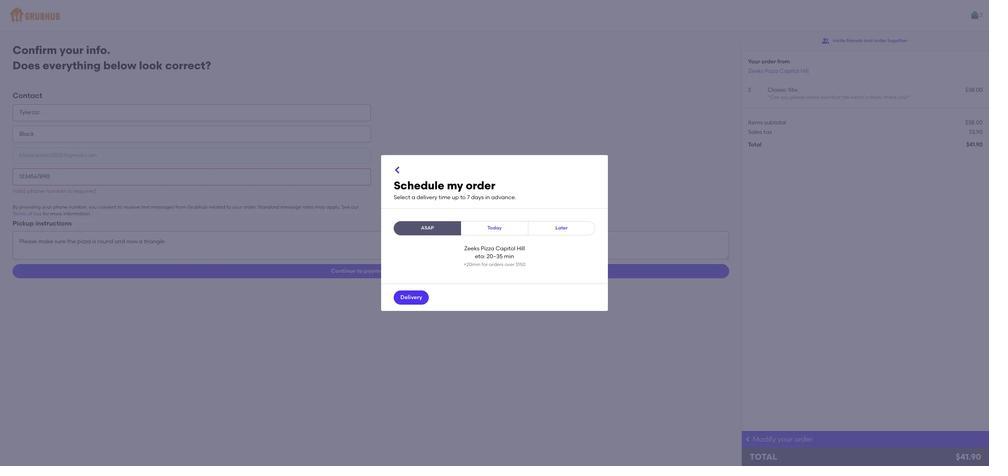Task type: describe. For each thing, give the bounding box(es) containing it.
2 inside button
[[980, 12, 983, 18]]

items subtotal
[[748, 119, 786, 126]]

and
[[864, 38, 873, 43]]

related
[[209, 204, 225, 210]]

phone inside by providing your phone number, you consent to receive text messages from grubhub related to your order. standard message rates may apply. see our terms of use for more information.
[[53, 204, 68, 210]]

thank
[[884, 95, 897, 100]]

your left order. on the top of page
[[232, 204, 242, 210]]

Phone telephone field
[[13, 169, 371, 185]]

from inside your order from zeeks pizza capitol hill
[[777, 58, 790, 65]]

messages
[[151, 204, 174, 210]]

grubhub
[[187, 204, 208, 210]]

2 button
[[970, 8, 983, 22]]

sure
[[820, 95, 830, 100]]

our
[[351, 204, 359, 210]]

$3.90
[[969, 129, 983, 135]]

0 vertical spatial total
[[748, 141, 762, 148]]

schedule my order select a delivery time up to 7 days in advance.
[[394, 179, 516, 201]]

eta:
[[475, 253, 485, 260]]

orders
[[489, 262, 504, 267]]

ranch
[[851, 95, 864, 100]]

Pickup instructions text field
[[13, 231, 729, 260]]

you inside by providing your phone number, you consent to receive text messages from grubhub related to your order. standard message rates may apply. see our terms of use for more information.
[[89, 204, 97, 210]]

required
[[73, 188, 96, 194]]

invite friends and order together
[[833, 38, 908, 43]]

providing
[[19, 204, 41, 210]]

receive
[[123, 204, 140, 210]]

there,
[[870, 95, 883, 100]]

together
[[888, 38, 908, 43]]

hill inside zeeks pizza capitol hill eta: 20–35 min +20min for orders over $150
[[517, 245, 525, 252]]

valid phone number is required
[[13, 188, 96, 194]]

more
[[50, 211, 62, 217]]

up
[[452, 194, 459, 201]]

use
[[33, 211, 42, 217]]

tax
[[764, 129, 772, 135]]

info.
[[86, 43, 110, 57]]

continue
[[331, 268, 356, 274]]

+20min
[[464, 262, 481, 267]]

modify your order
[[753, 435, 813, 444]]

later
[[555, 225, 568, 231]]

instructions
[[35, 220, 72, 227]]

valid
[[13, 188, 26, 194]]

pizza inside your order from zeeks pizza capitol hill
[[765, 68, 778, 74]]

subtotal
[[764, 119, 786, 126]]

continue to payment method
[[331, 268, 411, 274]]

your
[[748, 58, 760, 65]]

items
[[748, 119, 763, 126]]

zeeks pizza capitol hill eta: 20–35 min +20min for orders over $150
[[464, 245, 526, 267]]

$38.00 " can you please make sure that the ranch is there, thank you! "
[[768, 87, 983, 100]]

pizza inside zeeks pizza capitol hill eta: 20–35 min +20min for orders over $150
[[481, 245, 494, 252]]

20–35
[[487, 253, 503, 260]]

valid phone number is required alert
[[13, 188, 96, 194]]

terms
[[13, 211, 26, 217]]

your order from zeeks pizza capitol hill
[[748, 58, 809, 74]]

1 vertical spatial 2
[[748, 87, 751, 93]]

select
[[394, 194, 410, 201]]

hill inside your order from zeeks pizza capitol hill
[[801, 68, 809, 74]]

look
[[139, 59, 163, 72]]

contact
[[13, 91, 42, 100]]

$38.00 for $38.00
[[965, 119, 983, 126]]

zeeks pizza capitol hill link
[[748, 68, 809, 74]]

people icon image
[[822, 37, 830, 45]]

min
[[504, 253, 514, 260]]

my
[[447, 179, 463, 192]]

sales tax
[[748, 129, 772, 135]]

$38.00 for $38.00 " can you please make sure that the ranch is there, thank you! "
[[965, 87, 983, 93]]

that
[[831, 95, 841, 100]]

message
[[280, 204, 301, 210]]

advance.
[[491, 194, 516, 201]]

confirm your info. does everything below look correct?
[[13, 43, 211, 72]]

order inside your order from zeeks pizza capitol hill
[[761, 58, 776, 65]]

2 " from the left
[[908, 95, 910, 100]]

your inside confirm your info. does everything below look correct?
[[60, 43, 83, 57]]

asap button
[[394, 221, 461, 235]]

capitol inside your order from zeeks pizza capitol hill
[[780, 68, 799, 74]]

confirm
[[13, 43, 57, 57]]

asap
[[421, 225, 434, 231]]

$150
[[516, 262, 526, 267]]

number,
[[69, 204, 88, 210]]

does
[[13, 59, 40, 72]]

classic stix
[[768, 87, 798, 93]]

today
[[487, 225, 502, 231]]

pickup instructions
[[13, 220, 72, 227]]

below
[[103, 59, 136, 72]]

may
[[315, 204, 325, 210]]

invite friends and order together button
[[822, 34, 908, 48]]



Task type: vqa. For each thing, say whether or not it's contained in the screenshot.
first " from the right
yes



Task type: locate. For each thing, give the bounding box(es) containing it.
hill up $150
[[517, 245, 525, 252]]

order.
[[243, 204, 257, 210]]

you!
[[898, 95, 908, 100]]

1 vertical spatial hill
[[517, 245, 525, 252]]

by providing your phone number, you consent to receive text messages from grubhub related to your order. standard message rates may apply. see our terms of use for more information.
[[13, 204, 359, 217]]

in
[[485, 194, 490, 201]]

please
[[790, 95, 805, 100]]

" right thank
[[908, 95, 910, 100]]

0 horizontal spatial "
[[768, 95, 770, 100]]

rates
[[302, 204, 314, 210]]

order right modify
[[794, 435, 813, 444]]

order inside button
[[874, 38, 886, 43]]

order up the days
[[466, 179, 495, 192]]

phone right valid
[[27, 188, 44, 194]]

stix
[[788, 87, 798, 93]]

is left there,
[[865, 95, 868, 100]]

modify
[[753, 435, 776, 444]]

1 vertical spatial phone
[[53, 204, 68, 210]]

pickup
[[13, 220, 34, 227]]

of
[[27, 211, 32, 217]]

order
[[874, 38, 886, 43], [761, 58, 776, 65], [466, 179, 495, 192], [794, 435, 813, 444]]

correct?
[[165, 59, 211, 72]]

1 horizontal spatial "
[[908, 95, 910, 100]]

1 vertical spatial for
[[482, 262, 488, 267]]

pizza
[[765, 68, 778, 74], [481, 245, 494, 252]]

terms of use link
[[13, 211, 42, 217]]

0 horizontal spatial phone
[[27, 188, 44, 194]]

pizza up classic
[[765, 68, 778, 74]]

zeeks inside zeeks pizza capitol hill eta: 20–35 min +20min for orders over $150
[[464, 245, 480, 252]]

number
[[46, 188, 67, 194]]

1 vertical spatial you
[[89, 204, 97, 210]]

zeeks up eta:
[[464, 245, 480, 252]]

0 horizontal spatial zeeks
[[464, 245, 480, 252]]

consent
[[98, 204, 117, 210]]

text
[[141, 204, 150, 210]]

your up everything
[[60, 43, 83, 57]]

for inside zeeks pizza capitol hill eta: 20–35 min +20min for orders over $150
[[482, 262, 488, 267]]

from
[[777, 58, 790, 65], [175, 204, 186, 210]]

you down the classic stix at top right
[[781, 95, 789, 100]]

1 vertical spatial zeeks
[[464, 245, 480, 252]]

main navigation navigation
[[0, 0, 989, 31]]

from inside by providing your phone number, you consent to receive text messages from grubhub related to your order. standard message rates may apply. see our terms of use for more information.
[[175, 204, 186, 210]]

1 horizontal spatial for
[[482, 262, 488, 267]]

0 vertical spatial $38.00
[[965, 87, 983, 93]]

to inside button
[[357, 268, 363, 274]]

1 horizontal spatial capitol
[[780, 68, 799, 74]]

to
[[460, 194, 466, 201], [118, 204, 122, 210], [226, 204, 231, 210], [357, 268, 363, 274]]

$41.90
[[966, 141, 983, 148], [956, 452, 981, 462]]

to left "payment"
[[357, 268, 363, 274]]

delivery
[[417, 194, 437, 201]]

$38.00
[[965, 87, 983, 93], [965, 119, 983, 126]]

order inside schedule my order select a delivery time up to 7 days in advance.
[[466, 179, 495, 192]]

from up "zeeks pizza capitol hill" 'link'
[[777, 58, 790, 65]]

zeeks
[[748, 68, 763, 74], [464, 245, 480, 252]]

2
[[980, 12, 983, 18], [748, 87, 751, 93]]

over
[[505, 262, 515, 267]]

1 vertical spatial $38.00
[[965, 119, 983, 126]]

a
[[412, 194, 415, 201]]

you inside $38.00 " can you please make sure that the ranch is there, thank you! "
[[781, 95, 789, 100]]

1 horizontal spatial 2
[[980, 12, 983, 18]]

svg image
[[393, 165, 402, 175]]

by
[[13, 204, 18, 210]]

0 horizontal spatial pizza
[[481, 245, 494, 252]]

you left consent
[[89, 204, 97, 210]]

1 vertical spatial pizza
[[481, 245, 494, 252]]

capitol up min
[[496, 245, 515, 252]]

for down eta:
[[482, 262, 488, 267]]

1 horizontal spatial is
[[865, 95, 868, 100]]

Last name text field
[[13, 126, 371, 143]]

order right and
[[874, 38, 886, 43]]

1 vertical spatial capitol
[[496, 245, 515, 252]]

invite
[[833, 38, 846, 43]]

First name text field
[[13, 105, 371, 121]]

0 vertical spatial phone
[[27, 188, 44, 194]]

1 horizontal spatial phone
[[53, 204, 68, 210]]

0 vertical spatial capitol
[[780, 68, 799, 74]]

1 " from the left
[[768, 95, 770, 100]]

schedule
[[394, 179, 444, 192]]

0 vertical spatial for
[[43, 211, 49, 217]]

later button
[[528, 221, 595, 235]]

1 horizontal spatial hill
[[801, 68, 809, 74]]

to left receive at the top left of the page
[[118, 204, 122, 210]]

1 horizontal spatial you
[[781, 95, 789, 100]]

1 vertical spatial is
[[68, 188, 72, 194]]

capitol inside zeeks pizza capitol hill eta: 20–35 min +20min for orders over $150
[[496, 245, 515, 252]]

from left the grubhub
[[175, 204, 186, 210]]

your up more
[[42, 204, 52, 210]]

0 vertical spatial is
[[865, 95, 868, 100]]

hill up please
[[801, 68, 809, 74]]

to inside schedule my order select a delivery time up to 7 days in advance.
[[460, 194, 466, 201]]

2 $38.00 from the top
[[965, 119, 983, 126]]

0 horizontal spatial for
[[43, 211, 49, 217]]

1 horizontal spatial from
[[777, 58, 790, 65]]

to left 7
[[460, 194, 466, 201]]

the
[[842, 95, 849, 100]]

0 horizontal spatial is
[[68, 188, 72, 194]]

0 vertical spatial zeeks
[[748, 68, 763, 74]]

phone
[[27, 188, 44, 194], [53, 204, 68, 210]]

make
[[806, 95, 819, 100]]

can
[[770, 95, 780, 100]]

capitol up the stix
[[780, 68, 799, 74]]

0 vertical spatial you
[[781, 95, 789, 100]]

1 $38.00 from the top
[[965, 87, 983, 93]]

1 vertical spatial $41.90
[[956, 452, 981, 462]]

" down classic
[[768, 95, 770, 100]]

for right use
[[43, 211, 49, 217]]

to right related
[[226, 204, 231, 210]]

days
[[471, 194, 484, 201]]

$38.00 inside $38.00 " can you please make sure that the ranch is there, thank you! "
[[965, 87, 983, 93]]

apply.
[[326, 204, 340, 210]]

is right number
[[68, 188, 72, 194]]

0 horizontal spatial from
[[175, 204, 186, 210]]

0 vertical spatial hill
[[801, 68, 809, 74]]

1 horizontal spatial pizza
[[765, 68, 778, 74]]

delivery
[[400, 294, 422, 301]]

your
[[60, 43, 83, 57], [42, 204, 52, 210], [232, 204, 242, 210], [778, 435, 793, 444]]

"
[[768, 95, 770, 100], [908, 95, 910, 100]]

0 vertical spatial pizza
[[765, 68, 778, 74]]

your right modify
[[778, 435, 793, 444]]

everything
[[43, 59, 101, 72]]

0 horizontal spatial hill
[[517, 245, 525, 252]]

0 horizontal spatial 2
[[748, 87, 751, 93]]

0 vertical spatial $41.90
[[966, 141, 983, 148]]

zeeks down your
[[748, 68, 763, 74]]

phone up more
[[53, 204, 68, 210]]

continue to payment method button
[[13, 264, 729, 278]]

capitol
[[780, 68, 799, 74], [496, 245, 515, 252]]

you
[[781, 95, 789, 100], [89, 204, 97, 210]]

1 vertical spatial from
[[175, 204, 186, 210]]

0 vertical spatial 2
[[980, 12, 983, 18]]

0 vertical spatial from
[[777, 58, 790, 65]]

sales
[[748, 129, 762, 135]]

total down modify
[[750, 452, 777, 462]]

total down the sales
[[748, 141, 762, 148]]

standard
[[258, 204, 279, 210]]

0 horizontal spatial you
[[89, 204, 97, 210]]

1 horizontal spatial zeeks
[[748, 68, 763, 74]]

order up "zeeks pizza capitol hill" 'link'
[[761, 58, 776, 65]]

is inside $38.00 " can you please make sure that the ranch is there, thank you! "
[[865, 95, 868, 100]]

delivery button
[[394, 291, 429, 305]]

see
[[341, 204, 350, 210]]

payment
[[364, 268, 388, 274]]

hill
[[801, 68, 809, 74], [517, 245, 525, 252]]

zeeks inside your order from zeeks pizza capitol hill
[[748, 68, 763, 74]]

7
[[467, 194, 470, 201]]

pizza up 20–35
[[481, 245, 494, 252]]

today button
[[461, 221, 528, 235]]

1 vertical spatial total
[[750, 452, 777, 462]]

time
[[439, 194, 451, 201]]

for
[[43, 211, 49, 217], [482, 262, 488, 267]]

for inside by providing your phone number, you consent to receive text messages from grubhub related to your order. standard message rates may apply. see our terms of use for more information.
[[43, 211, 49, 217]]

0 horizontal spatial capitol
[[496, 245, 515, 252]]

information.
[[63, 211, 91, 217]]

friends
[[847, 38, 863, 43]]



